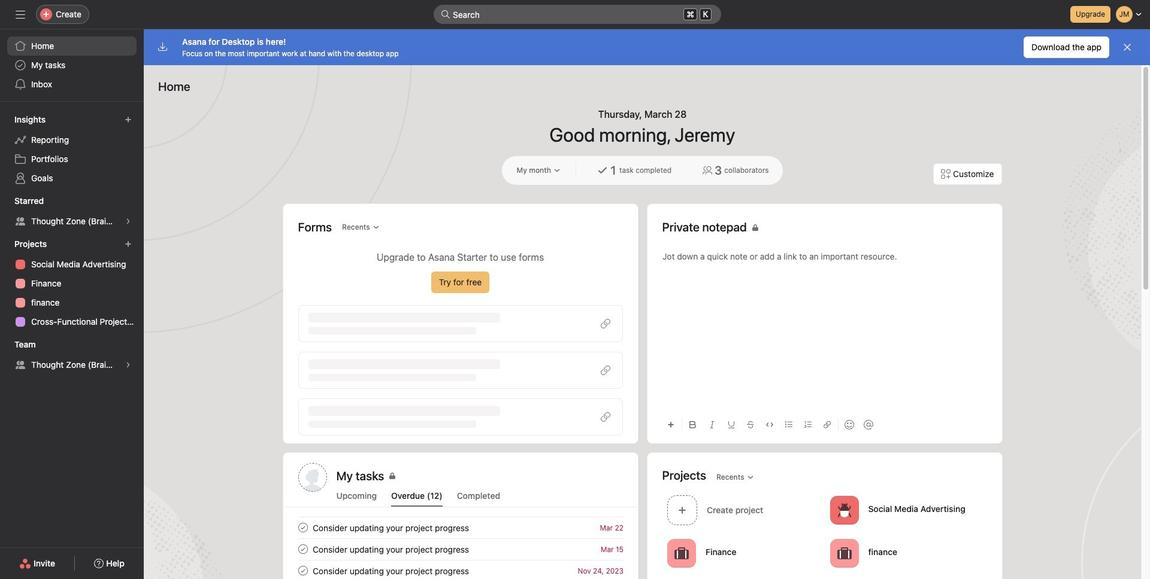 Task type: locate. For each thing, give the bounding box(es) containing it.
1 vertical spatial mark complete image
[[296, 564, 310, 579]]

new insights image
[[125, 116, 132, 123]]

0 horizontal spatial briefcase image
[[674, 547, 689, 561]]

link image
[[823, 422, 831, 429]]

None field
[[434, 5, 721, 24]]

add profile photo image
[[298, 464, 327, 492]]

mark complete checkbox up mark complete checkbox
[[296, 521, 310, 536]]

insert an object image
[[667, 422, 674, 429]]

Mark complete checkbox
[[296, 521, 310, 536], [296, 543, 310, 557]]

toolbar
[[662, 412, 987, 438]]

1 horizontal spatial briefcase image
[[837, 547, 851, 561]]

code image
[[766, 422, 773, 429]]

see details, thought zone (brainstorm space) image for starred element
[[125, 218, 132, 225]]

0 vertical spatial mark complete image
[[296, 543, 310, 557]]

mark complete image
[[296, 543, 310, 557], [296, 564, 310, 579]]

briefcase image
[[674, 547, 689, 561], [837, 547, 851, 561]]

at mention image
[[863, 421, 873, 430]]

mark complete checkbox down mark complete icon
[[296, 543, 310, 557]]

Search tasks, projects, and more text field
[[434, 5, 721, 24]]

1 vertical spatial see details, thought zone (brainstorm space) image
[[125, 362, 132, 369]]

global element
[[0, 29, 144, 101]]

list item
[[662, 492, 825, 529], [284, 518, 638, 539], [284, 539, 638, 561], [284, 561, 638, 580]]

see details, thought zone (brainstorm space) image inside starred element
[[125, 218, 132, 225]]

2 see details, thought zone (brainstorm space) image from the top
[[125, 362, 132, 369]]

see details, thought zone (brainstorm space) image
[[125, 218, 132, 225], [125, 362, 132, 369]]

italics image
[[708, 422, 716, 429]]

insights element
[[0, 109, 144, 190]]

0 vertical spatial see details, thought zone (brainstorm space) image
[[125, 218, 132, 225]]

1 vertical spatial mark complete checkbox
[[296, 543, 310, 557]]

0 vertical spatial mark complete checkbox
[[296, 521, 310, 536]]

prominent image
[[441, 10, 450, 19]]

starred element
[[0, 190, 144, 234]]

2 briefcase image from the left
[[837, 547, 851, 561]]

2 mark complete checkbox from the top
[[296, 543, 310, 557]]

1 see details, thought zone (brainstorm space) image from the top
[[125, 218, 132, 225]]

see details, thought zone (brainstorm space) image inside "teams" element
[[125, 362, 132, 369]]



Task type: describe. For each thing, give the bounding box(es) containing it.
bug image
[[837, 503, 851, 518]]

strikethrough image
[[747, 422, 754, 429]]

1 mark complete checkbox from the top
[[296, 521, 310, 536]]

bold image
[[689, 422, 696, 429]]

numbered list image
[[804, 422, 811, 429]]

underline image
[[727, 422, 735, 429]]

projects element
[[0, 234, 144, 334]]

1 mark complete image from the top
[[296, 543, 310, 557]]

see details, thought zone (brainstorm space) image for "teams" element
[[125, 362, 132, 369]]

new project or portfolio image
[[125, 241, 132, 248]]

teams element
[[0, 334, 144, 377]]

2 mark complete image from the top
[[296, 564, 310, 579]]

hide sidebar image
[[16, 10, 25, 19]]

dismiss image
[[1123, 43, 1132, 52]]

mark complete image
[[296, 521, 310, 536]]

bulleted list image
[[785, 422, 792, 429]]

Mark complete checkbox
[[296, 564, 310, 579]]

1 briefcase image from the left
[[674, 547, 689, 561]]



Task type: vqa. For each thing, say whether or not it's contained in the screenshot.
Mon 4
no



